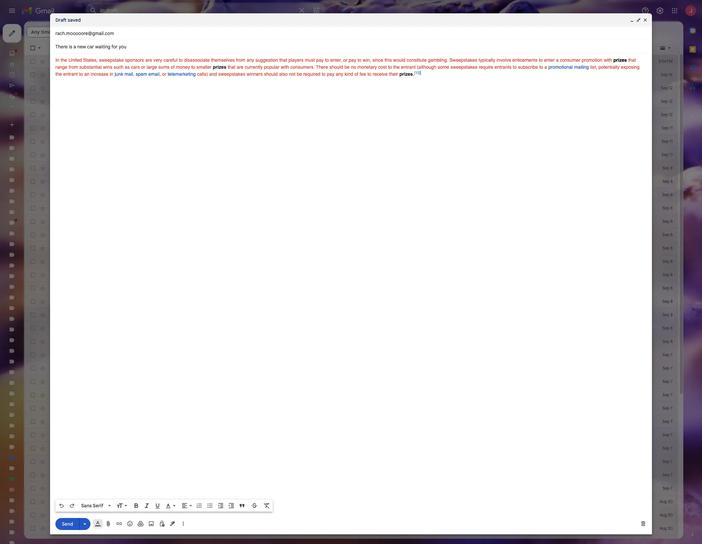 Task type: describe. For each thing, give the bounding box(es) containing it.
its
[[307, 513, 312, 519]]

pay up yesterday.
[[316, 57, 324, 63]]

suggestion inside row
[[405, 58, 429, 64]]

attachment
[[80, 29, 107, 35]]

2 movie from the left
[[400, 499, 413, 505]]

severely
[[268, 513, 285, 519]]

3 8 from the top
[[671, 192, 673, 197]]

0 horizontal spatial any
[[247, 57, 254, 63]]

feedback
[[454, 72, 474, 78]]

entrant inside list, potentially exposing the entrant to an increase in
[[63, 71, 78, 77]]

car
[[158, 58, 165, 64]]

email
[[149, 71, 160, 77]]

7 for 9th not important switch from the bottom
[[671, 433, 673, 438]]

24 not important switch from the top
[[49, 365, 56, 372]]

(although
[[417, 64, 437, 70]]

sep 8 for 10th sep 8 row
[[663, 286, 673, 291]]

of inside row
[[471, 513, 475, 519]]

grooming
[[166, 526, 187, 532]]

training
[[278, 72, 294, 78]]

14 8 from the top
[[671, 339, 673, 344]]

players inside row
[[440, 58, 455, 64]]

are up the large on the top of page
[[145, 57, 152, 63]]

sep 11 for 30th not important switch from the bottom of the page
[[662, 152, 673, 157]]

1 i from the left
[[360, 499, 361, 505]]

beginning
[[427, 513, 448, 519]]

performances
[[199, 499, 229, 505]]

37 not important switch from the top
[[49, 539, 56, 545]]

needs
[[179, 513, 192, 519]]

serif
[[93, 503, 103, 509]]

1 horizontal spatial for
[[182, 58, 188, 64]]

remove formatting ‪(⌘\)‬ image
[[264, 503, 270, 510]]

aug 30 for batman was insane - hey tim, the performances in your movie were pretty offensive. mr. devito's in particular. i was watching the movie with my grandmother and she got so scared i
[[660, 500, 673, 505]]

11 for seventh not important switch
[[670, 139, 673, 144]]

hey
[[172, 499, 180, 505]]

insig
[[519, 72, 529, 78]]

pay up on
[[468, 58, 476, 64]]

minimize image
[[630, 17, 635, 23]]

wins
[[103, 64, 112, 70]]

10 sep 8 row from the top
[[24, 282, 679, 295]]

9 sep 8 row from the top
[[24, 269, 679, 282]]

23 not important switch from the top
[[49, 352, 56, 359]]

3 sep 11 row from the top
[[24, 148, 679, 162]]

or up list, potentially exposing the entrant to an increase in
[[344, 57, 348, 63]]

enticements
[[513, 57, 538, 63]]

2 row from the top
[[24, 68, 679, 82]]

1 horizontal spatial a
[[545, 64, 548, 70]]

sep 12 for first "sep 12" row from the top
[[661, 86, 673, 91]]

sep 8 for 13th sep 8 row from the bottom
[[663, 179, 673, 184]]

suggestion inside message body text box
[[256, 57, 278, 63]]

that inside row
[[430, 58, 439, 64]]

35 not important switch from the top
[[49, 512, 56, 519]]

sep 8 for second sep 8 row from the bottom
[[663, 326, 673, 331]]

8 sep 8 row from the top
[[24, 255, 679, 269]]

any inside row
[[397, 58, 404, 64]]

10 not important switch from the top
[[49, 178, 56, 185]]

sep 7 for 28th not important switch
[[663, 420, 673, 425]]

2 theopolis from the left
[[241, 513, 262, 519]]

with right us
[[434, 72, 443, 78]]

sweepstake inside message body text box
[[99, 57, 124, 63]]

advanced search options image
[[310, 4, 323, 17]]

in the united states, sweepstake sponsors are very careful to disassociate themselves from any suggestion that players must pay to enter, or pay to win, since this would constitute gambling. sweepstakes typically involve enticements to enter a consumer promotion with
[[55, 57, 613, 63]]

1 sep 7 row from the top
[[24, 349, 679, 362]]

insert photo image
[[148, 521, 155, 528]]

also
[[279, 71, 288, 77]]

26 not important switch from the top
[[49, 392, 56, 399]]

11 sep 8 row from the top
[[24, 295, 679, 309]]

pay up session.
[[501, 58, 509, 64]]

that up thank
[[228, 64, 236, 70]]

20 not important switch from the top
[[49, 312, 56, 319]]

and inside row
[[461, 499, 469, 505]]

2 i from the left
[[509, 499, 510, 505]]

11 for 30th not important switch from the bottom of the page
[[670, 152, 673, 157]]

sponsors inside message body text box
[[125, 57, 144, 63]]

0 vertical spatial is
[[140, 58, 143, 64]]

provide
[[410, 72, 426, 78]]

bulleted list ‪(⌘⇧8)‬ image
[[207, 503, 213, 510]]

2 the from the left
[[399, 513, 407, 519]]

5 sep 7 row from the top
[[24, 402, 679, 416]]

sep 12 for second "sep 12" row from the bottom of the page
[[661, 99, 673, 104]]

that are currently popular with consumers. there should be no monetary cost to the entrant (although some sweepstakes require entrants to subscribe to a promotional mailing
[[228, 64, 589, 70]]

your
[[508, 72, 518, 78]]

14 sep 8 row from the top
[[24, 335, 679, 349]]

21 not important switch from the top
[[49, 325, 56, 332]]

very inside row
[[301, 58, 310, 64]]

toggle split pane mode image
[[660, 45, 666, 51]]

junk mail link
[[115, 71, 133, 77]]

promotional mailing link
[[549, 64, 589, 70]]

12 sep 8 row from the top
[[24, 309, 679, 322]]

draft inside dialog
[[55, 17, 67, 23]]

32 not important switch from the top
[[49, 472, 56, 479]]

request for budget approval - dear susan, thank you for attending the training session yesterday. we would appreciate it if you could provide us with your feedback on the session. your insig
[[126, 72, 529, 78]]

1 was from the left
[[144, 499, 152, 505]]

careful inside row
[[311, 58, 326, 64]]

- up calls)
[[199, 58, 201, 64]]

0 vertical spatial entrant
[[401, 64, 416, 70]]

any inside calls) and sweepstakes winners should also not be required to pay any kind of fee to receive their prizes . [12]
[[336, 71, 344, 77]]

sep 7 for 7th not important switch from the bottom
[[663, 460, 673, 465]]

write
[[145, 527, 154, 532]]

1 theopolis from the left
[[157, 513, 178, 519]]

formatting options toolbar
[[55, 500, 273, 512]]

out
[[463, 513, 470, 519]]

theodore,
[[126, 513, 148, 519]]

must inside row
[[456, 58, 467, 64]]

3 aug from the top
[[660, 527, 667, 532]]

receive
[[373, 71, 388, 77]]

request
[[126, 72, 144, 78]]

prizes inside calls) and sweepstakes winners should also not be required to pay any kind of fee to receive their prizes . [12]
[[400, 71, 413, 77]]

6 sep 7 row from the top
[[24, 416, 679, 429]]

mail
[[125, 71, 133, 77]]

insane
[[153, 499, 167, 505]]

insert files using drive image
[[137, 521, 144, 528]]

has attachment
[[71, 29, 107, 35]]

7 for 28th not important switch
[[671, 420, 673, 425]]

attach files image
[[105, 521, 112, 528]]

1 the from the left
[[232, 513, 240, 519]]

sep 7 for 15th not important switch from the bottom
[[663, 353, 673, 358]]

1 sep 12 row from the top
[[24, 82, 679, 95]]

and inside calls) and sweepstakes winners should also not be required to pay any kind of fee to receive their prizes . [12]
[[209, 71, 217, 77]]

hand
[[476, 513, 487, 519]]

- left "dear"
[[189, 72, 191, 78]]

5 sep 8 row from the top
[[24, 215, 679, 229]]

11 for 32th not important switch from the bottom of the page
[[670, 126, 673, 131]]

sep 7 for 26th not important switch from the top of the page
[[663, 393, 673, 398]]

there is a new car waiting for you - in the united states, sweepstake sponsors are very careful to disassociate themselves from any suggestion that players must pay to enter, or pay to win, since t
[[126, 58, 539, 64]]

insert emoji ‪(⌘⇧2)‬ image
[[127, 521, 133, 528]]

mr.
[[306, 499, 313, 505]]

telemarketing
[[168, 71, 196, 77]]

sep 8 for 3rd sep 8 row from the bottom
[[663, 313, 673, 318]]

got
[[479, 499, 486, 505]]

enter
[[544, 57, 555, 63]]

sep 7 for 14th not important switch from the bottom of the page
[[663, 366, 673, 371]]

draft for theodore, the theopolis needs investor funding
[[59, 513, 70, 519]]

1 sep 11 row from the top
[[24, 122, 679, 135]]

currently
[[245, 64, 263, 70]]

batman was insane - hey tim, the performances in your movie were pretty offensive. mr. devito's in particular. i was watching the movie with my grandmother and she got so scared i
[[126, 499, 510, 505]]

sep 8 for ninth sep 8 row from the top of the page
[[663, 273, 673, 278]]

strikethrough ‪(⌘⇧x)‬ image
[[251, 503, 258, 510]]

enter, inside row
[[482, 58, 494, 64]]

6 not important switch from the top
[[49, 125, 56, 132]]

draft saved dialog
[[50, 13, 652, 535]]

consumers.
[[291, 64, 315, 70]]

4 row from the top
[[24, 509, 679, 523]]

typically
[[479, 57, 496, 63]]

the down the popular
[[270, 72, 277, 78]]

0 horizontal spatial for
[[145, 72, 151, 78]]

1 horizontal spatial be
[[345, 64, 350, 70]]

1 horizontal spatial is
[[263, 513, 266, 519]]

27 not important switch from the top
[[49, 406, 56, 412]]

11 not important switch from the top
[[49, 192, 56, 198]]

the right on
[[482, 72, 489, 78]]

on
[[476, 72, 481, 78]]

indent more ‪(⌘])‬ image
[[228, 503, 235, 510]]

3 sep 12 row from the top
[[24, 108, 679, 122]]

entrants
[[495, 64, 512, 70]]

sep 12 for first "sep 12" row from the bottom
[[661, 112, 673, 117]]

sweepstakes inside calls) and sweepstakes winners should also not be required to pay any kind of fee to receive their prizes . [12]
[[218, 71, 246, 77]]

clear search image
[[295, 4, 309, 17]]

she
[[470, 499, 477, 505]]

prizes link
[[614, 57, 627, 63]]

t
[[538, 58, 539, 64]]

offensive.
[[285, 499, 305, 505]]

[12] link
[[415, 70, 421, 75]]

36 not important switch from the top
[[49, 526, 56, 533]]

in inside row
[[202, 58, 206, 64]]

sep 8 for fifth sep 8 row
[[663, 219, 673, 224]]

3 sep 7 row from the top
[[24, 376, 679, 389]]

disassociate inside row
[[333, 58, 359, 64]]

particular.
[[337, 499, 358, 505]]

sans serif
[[81, 503, 103, 509]]

8 8 from the top
[[671, 259, 673, 264]]

are left currently
[[237, 64, 244, 70]]

treasury
[[314, 513, 331, 519]]

require
[[479, 64, 494, 70]]

.
[[413, 71, 415, 77]]

disassociate inside message body text box
[[184, 57, 210, 63]]

grandmother
[[432, 499, 459, 505]]

watching
[[372, 499, 391, 505]]

- left the hey
[[168, 499, 171, 505]]

sweepstake inside row
[[246, 58, 271, 64]]

the right 'watching'
[[392, 499, 399, 505]]

9 not important switch from the top
[[49, 165, 56, 172]]

there inside message body text box
[[316, 64, 328, 70]]

wed, aug 30, 2023, 11:58 am element
[[660, 539, 673, 545]]

there inside row
[[126, 58, 139, 64]]

4 8 from the top
[[671, 206, 673, 211]]

2 horizontal spatial you
[[389, 72, 396, 78]]

sep 8 for 7th sep 8 row from the bottom of the page
[[663, 259, 673, 264]]

1 horizontal spatial should
[[330, 64, 343, 70]]

in left its
[[302, 513, 306, 519]]

constitute
[[407, 57, 427, 63]]

dear
[[192, 72, 202, 78]]

to inside needs to write pet grooming competition
[[140, 527, 144, 532]]

funding
[[211, 513, 228, 519]]

list, potentially exposing the entrant to an increase in
[[55, 64, 640, 77]]

1 row from the top
[[24, 55, 679, 68]]

more send options image
[[82, 521, 88, 528]]

draft left more send options icon
[[59, 526, 70, 532]]

3 aug 30 from the top
[[660, 527, 673, 532]]

the up range
[[61, 57, 67, 63]]

3 not important switch from the top
[[49, 85, 56, 92]]

states, inside row
[[230, 58, 245, 64]]

italic ‪(⌘i)‬ image
[[144, 503, 150, 510]]

29 not important switch from the top
[[49, 432, 56, 439]]

could
[[398, 72, 409, 78]]

approval
[[168, 72, 187, 78]]

the up insert photo
[[149, 513, 156, 519]]

sep 8 for 4th sep 8 row from the bottom
[[663, 299, 673, 304]]

list,
[[591, 64, 598, 70]]

us
[[428, 72, 432, 78]]

subscribe
[[518, 64, 538, 70]]

must inside message body text box
[[305, 57, 315, 63]]

28 not important switch from the top
[[49, 419, 56, 426]]

very inside message body text box
[[153, 57, 162, 63]]

as inside that range from substantial wins such as cars or large sums of money to smaller
[[125, 64, 130, 70]]

new
[[148, 58, 157, 64]]

with left my
[[414, 499, 423, 505]]

7 8 from the top
[[671, 246, 673, 251]]

older image
[[646, 45, 653, 51]]

this
[[385, 57, 392, 63]]

8 not important switch from the top
[[49, 152, 56, 158]]

2 was from the left
[[362, 499, 370, 505]]

session.
[[490, 72, 507, 78]]

6 row from the top
[[24, 536, 679, 545]]

7 sep 8 row from the top
[[24, 242, 679, 255]]

aug for hey tim, the performances in your movie were pretty offensive. mr. devito's in particular. i was watching the movie with my grandmother and she got so scared i
[[660, 500, 667, 505]]

needs
[[128, 527, 139, 532]]

range
[[55, 64, 67, 70]]

of inside calls) and sweepstakes winners should also not be required to pay any kind of fee to receive their prizes . [12]
[[355, 71, 359, 77]]

2 , from the left
[[160, 71, 161, 77]]

pet
[[158, 526, 165, 532]]

15 not important switch from the top
[[49, 245, 56, 252]]

16 not important switch from the top
[[49, 259, 56, 265]]

1 horizontal spatial sweepstakes
[[451, 64, 478, 70]]

Subject field
[[55, 43, 647, 50]]

6 8 from the top
[[671, 233, 673, 238]]

that inside that range from substantial wins such as cars or large sums of money to smaller
[[629, 57, 637, 63]]

in inside message body text box
[[55, 57, 59, 63]]

pretty
[[271, 499, 284, 505]]

sponsors inside row
[[272, 58, 291, 64]]

that up the popular
[[280, 57, 287, 63]]

2 8 from the top
[[671, 179, 673, 184]]

4 sep 7 row from the top
[[24, 389, 679, 402]]

from inside that range from substantial wins such as cars or large sums of money to smaller
[[69, 64, 78, 70]]

to inside that range from substantial wins such as cars or large sums of money to smaller
[[191, 64, 195, 70]]

pay up the no
[[349, 57, 357, 63]]

yesterday.
[[312, 72, 334, 78]]

cars
[[131, 64, 140, 70]]

3 30 from the top
[[668, 527, 673, 532]]

junk
[[115, 71, 123, 77]]

the right tim, on the bottom left of page
[[191, 499, 198, 505]]

monetary
[[358, 64, 377, 70]]

sep 8 for seventh sep 8 row
[[663, 246, 673, 251]]



Task type: locate. For each thing, give the bounding box(es) containing it.
22 not important switch from the top
[[49, 339, 56, 345]]

well.
[[494, 513, 504, 519]]

enter, left the involve
[[482, 58, 494, 64]]

sans serif option
[[80, 503, 107, 510]]

8 sep 8 from the top
[[663, 259, 673, 264]]

prizes down that are currently popular with consumers. there should be no monetary cost to the entrant (although some sweepstakes require entrants to subscribe to a promotional mailing
[[400, 71, 413, 77]]

1 horizontal spatial any
[[336, 71, 344, 77]]

a up promotional
[[556, 57, 559, 63]]

1 vertical spatial would
[[343, 72, 356, 78]]

1 sep 8 row from the top
[[24, 162, 679, 175]]

0 horizontal spatial from
[[69, 64, 78, 70]]

1 7 from the top
[[671, 353, 673, 358]]

30 for theodore, the theopolis needs investor funding - the theopolis is severely lacking in its treasury funds to maintain the property. the cats are beginning to get out of hand as well.
[[668, 513, 673, 518]]

careful
[[164, 57, 178, 63], [311, 58, 326, 64]]

in inside list, potentially exposing the entrant to an increase in
[[110, 71, 113, 77]]

movie right quote ‪(⌘⇧9)‬ icon
[[246, 499, 258, 505]]

10 7 from the top
[[671, 473, 673, 478]]

1 horizontal spatial of
[[355, 71, 359, 77]]

sep 7 for 30th not important switch
[[663, 446, 673, 451]]

since left 't'
[[525, 58, 536, 64]]

8 sep 7 from the top
[[663, 446, 673, 451]]

we
[[335, 72, 342, 78]]

1 horizontal spatial suggestion
[[405, 58, 429, 64]]

united inside row
[[215, 58, 229, 64]]

investor
[[193, 513, 210, 519]]

very up calls) and sweepstakes winners should also not be required to pay any kind of fee to receive their prizes . [12]
[[301, 58, 310, 64]]

players up consumers.
[[289, 57, 304, 63]]

7 not important switch from the top
[[49, 138, 56, 145]]

1 vertical spatial 11
[[670, 139, 673, 144]]

0 horizontal spatial entrant
[[63, 71, 78, 77]]

1 vertical spatial 12
[[670, 99, 673, 104]]

0 horizontal spatial you
[[190, 58, 197, 64]]

toggle confidential mode image
[[159, 521, 165, 528]]

draft for there is a new car waiting for you
[[59, 58, 70, 64]]

34 not important switch from the top
[[49, 499, 56, 506]]

funds
[[332, 513, 344, 519]]

1 horizontal spatial and
[[461, 499, 469, 505]]

search mail image
[[88, 5, 100, 17]]

1 vertical spatial aug 30
[[660, 513, 673, 518]]

any right the this
[[397, 58, 404, 64]]

1 , from the left
[[133, 71, 134, 77]]

send button
[[55, 519, 80, 531]]

some
[[438, 64, 449, 70]]

draft for batman was insane
[[59, 499, 70, 505]]

1 horizontal spatial ,
[[160, 71, 161, 77]]

14 not important switch from the top
[[49, 232, 56, 239]]

1 vertical spatial sweepstakes
[[218, 71, 246, 77]]

0 vertical spatial your
[[444, 72, 453, 78]]

no
[[351, 64, 356, 70]]

a
[[556, 57, 559, 63], [144, 58, 147, 64], [545, 64, 548, 70]]

involve
[[497, 57, 511, 63]]

would inside message body text box
[[393, 57, 406, 63]]

sep 8 for 12th sep 8 row from the bottom
[[663, 192, 673, 197]]

and right calls)
[[209, 71, 217, 77]]

1 vertical spatial sep 12
[[661, 99, 673, 104]]

33 not important switch from the top
[[49, 486, 56, 492]]

kind
[[345, 71, 353, 77]]

5 8 from the top
[[671, 219, 673, 224]]

insert link ‪(⌘k)‬ image
[[116, 521, 123, 528]]

sep 14
[[661, 72, 673, 77]]

9 sep 7 row from the top
[[24, 456, 679, 469]]

that up us
[[430, 58, 439, 64]]

row
[[24, 55, 679, 68], [24, 68, 679, 82], [24, 496, 679, 509], [24, 509, 679, 523], [24, 523, 679, 536], [24, 536, 679, 545]]

sweepstakes down sweepstakes
[[451, 64, 478, 70]]

sep 7 for 27th not important switch from the top of the page
[[663, 406, 673, 411]]

bold ‪(⌘b)‬ image
[[133, 503, 140, 510]]

1 vertical spatial as
[[488, 513, 493, 519]]

cost
[[379, 64, 387, 70]]

30 for batman was insane - hey tim, the performances in your movie were pretty offensive. mr. devito's in particular. i was watching the movie with my grandmother and she got so scared i
[[668, 500, 673, 505]]

indent less ‪(⌘[)‬ image
[[217, 503, 224, 510]]

2 sep 11 row from the top
[[24, 135, 679, 148]]

for down the large on the top of page
[[145, 72, 151, 78]]

0 vertical spatial prizes
[[614, 57, 627, 63]]

0 horizontal spatial a
[[144, 58, 147, 64]]

states,
[[83, 57, 98, 63], [230, 58, 245, 64]]

7 for 15th not important switch from the bottom
[[671, 353, 673, 358]]

would right the this
[[393, 57, 406, 63]]

there up yesterday.
[[316, 64, 328, 70]]

entrant up .
[[401, 64, 416, 70]]

since up cost
[[373, 57, 384, 63]]

draft left "substantial"
[[59, 58, 70, 64]]

as up the mail
[[125, 64, 130, 70]]

would down the no
[[343, 72, 356, 78]]

0 horizontal spatial very
[[153, 57, 162, 63]]

states, up "substantial"
[[83, 57, 98, 63]]

from
[[236, 57, 245, 63], [385, 58, 395, 64], [69, 64, 78, 70]]

2 vertical spatial 11
[[670, 152, 673, 157]]

10 sep 8 from the top
[[663, 286, 673, 291]]

you right if
[[389, 72, 396, 78]]

main content containing has attachment
[[24, 21, 684, 545]]

promotion
[[582, 57, 603, 63]]

2 aug 30 from the top
[[660, 513, 673, 518]]

8 7 from the top
[[671, 446, 673, 451]]

pop out image
[[636, 17, 642, 23]]

0 horizontal spatial suggestion
[[256, 57, 278, 63]]

1 vertical spatial your
[[235, 499, 245, 505]]

1 vertical spatial entrant
[[63, 71, 78, 77]]

of right 'out'
[[471, 513, 475, 519]]

6 7 from the top
[[671, 420, 673, 425]]

with up potentially
[[604, 57, 613, 63]]

, down sums
[[160, 71, 161, 77]]

1 horizontal spatial the
[[399, 513, 407, 519]]

batman
[[126, 499, 143, 505]]

a inside row
[[144, 58, 147, 64]]

sums
[[158, 64, 170, 70]]

united inside message body text box
[[68, 57, 82, 63]]

since inside message body text box
[[373, 57, 384, 63]]

any up currently
[[247, 57, 254, 63]]

4 sep 7 from the top
[[663, 393, 673, 398]]

4 7 from the top
[[671, 393, 673, 398]]

31 not important switch from the top
[[49, 459, 56, 466]]

2 sep 7 row from the top
[[24, 362, 679, 376]]

12
[[670, 86, 673, 91], [670, 99, 673, 104], [670, 112, 673, 117]]

or inside row
[[496, 58, 500, 64]]

appreciate
[[357, 72, 380, 78]]

themselves
[[211, 57, 235, 63], [360, 58, 384, 64]]

1 horizontal spatial was
[[362, 499, 370, 505]]

2 sep 8 from the top
[[663, 179, 673, 184]]

0 horizontal spatial sweepstakes
[[218, 71, 246, 77]]

the inside list, potentially exposing the entrant to an increase in
[[55, 71, 62, 77]]

18 not important switch from the top
[[49, 285, 56, 292]]

aug for the theopolis is severely lacking in its treasury funds to maintain the property. the cats are beginning to get out of hand as well.
[[660, 513, 667, 518]]

has attachment button
[[66, 27, 111, 37]]

discard draft ‪(⌘⇧d)‬ image
[[640, 521, 647, 528]]

sep 7 for 25th not important switch from the top of the page
[[663, 380, 673, 385]]

1 horizontal spatial sweepstake
[[246, 58, 271, 64]]

scared
[[493, 499, 508, 505]]

was left underline ‪(⌘u)‬ icon
[[144, 499, 152, 505]]

are right cats
[[419, 513, 425, 519]]

be inside calls) and sweepstakes winners should also not be required to pay any kind of fee to receive their prizes . [12]
[[297, 71, 302, 77]]

12 sep 8 from the top
[[663, 313, 673, 318]]

None search field
[[86, 3, 326, 19]]

sep 8 for 14th sep 8 row from the bottom
[[663, 166, 673, 171]]

win, up monetary
[[363, 57, 371, 63]]

sep 8 for 14th sep 8 row from the top of the page
[[663, 339, 673, 344]]

0 horizontal spatial sponsors
[[125, 57, 144, 63]]

7 for 14th not important switch from the bottom of the page
[[671, 366, 673, 371]]

enter, inside message body text box
[[331, 57, 342, 63]]

in up calls)
[[202, 58, 206, 64]]

there up the mail
[[126, 58, 139, 64]]

sep 12 row
[[24, 82, 679, 95], [24, 95, 679, 108], [24, 108, 679, 122]]

0 horizontal spatial movie
[[246, 499, 258, 505]]

or inside that range from substantial wins such as cars or large sums of money to smaller
[[141, 64, 145, 70]]

1 30 from the top
[[668, 500, 673, 505]]

5 sep 8 from the top
[[663, 219, 673, 224]]

consumer
[[560, 57, 581, 63]]

your right indent more ‪(⌘])‬ icon
[[235, 499, 245, 505]]

2 horizontal spatial of
[[471, 513, 475, 519]]

movie up cats
[[400, 499, 413, 505]]

themselves inside message body text box
[[211, 57, 235, 63]]

1 sep 12 from the top
[[661, 86, 673, 91]]

refresh image
[[49, 45, 56, 51]]

the left cats
[[399, 513, 407, 519]]

3 sep 8 from the top
[[663, 192, 673, 197]]

the down range
[[55, 71, 62, 77]]

11 sep 7 row from the top
[[24, 482, 679, 496]]

devito's
[[314, 499, 331, 505]]

session
[[295, 72, 311, 78]]

popular
[[264, 64, 280, 70]]

0 horizontal spatial players
[[289, 57, 304, 63]]

9 8 from the top
[[671, 273, 673, 278]]

as inside row
[[488, 513, 493, 519]]

sweepstake up "wins"
[[99, 57, 124, 63]]

from right range
[[69, 64, 78, 70]]

since inside row
[[525, 58, 536, 64]]

- down indent more ‪(⌘])‬ icon
[[229, 513, 231, 519]]

telemarketing link
[[168, 71, 196, 77]]

you right thank
[[232, 72, 240, 78]]

junk mail , spam email , or telemarketing
[[115, 71, 196, 77]]

an
[[84, 71, 90, 77]]

1 horizontal spatial win,
[[516, 58, 524, 64]]

get
[[454, 513, 461, 519]]

underline ‪(⌘u)‬ image
[[154, 503, 161, 510]]

should inside calls) and sweepstakes winners should also not be required to pay any kind of fee to receive their prizes . [12]
[[264, 71, 278, 77]]

0 horizontal spatial states,
[[83, 57, 98, 63]]

states, left currently
[[230, 58, 245, 64]]

10 sep 7 from the top
[[663, 473, 673, 478]]

1 vertical spatial of
[[355, 71, 359, 77]]

7 for 7th not important switch from the bottom
[[671, 460, 673, 465]]

3 sep 8 row from the top
[[24, 188, 679, 202]]

0 horizontal spatial sweepstake
[[99, 57, 124, 63]]

1 8 from the top
[[671, 166, 673, 171]]

2 vertical spatial aug
[[660, 527, 667, 532]]

25 not important switch from the top
[[49, 379, 56, 386]]

1 horizontal spatial you
[[232, 72, 240, 78]]

in right devito's
[[332, 499, 336, 505]]

7 sep 7 from the top
[[663, 433, 673, 438]]

united up thank
[[215, 58, 229, 64]]

14 sep 8 from the top
[[663, 339, 673, 344]]

1 horizontal spatial states,
[[230, 58, 245, 64]]

3 12 from the top
[[670, 112, 673, 117]]

that up exposing
[[629, 57, 637, 63]]

settings image
[[656, 7, 664, 15]]

1 horizontal spatial from
[[236, 57, 245, 63]]

redo ‪(⌘y)‬ image
[[69, 503, 76, 510]]

0 horizontal spatial careful
[[164, 57, 178, 63]]

of left fee
[[355, 71, 359, 77]]

of inside that range from substantial wins such as cars or large sums of money to smaller
[[171, 64, 175, 70]]

8
[[671, 166, 673, 171], [671, 179, 673, 184], [671, 192, 673, 197], [671, 206, 673, 211], [671, 219, 673, 224], [671, 233, 673, 238], [671, 246, 673, 251], [671, 259, 673, 264], [671, 273, 673, 278], [671, 286, 673, 291], [671, 299, 673, 304], [671, 313, 673, 318], [671, 326, 673, 331], [671, 339, 673, 344]]

11
[[670, 126, 673, 131], [670, 139, 673, 144], [670, 152, 673, 157]]

from inside row
[[385, 58, 395, 64]]

to inside list, potentially exposing the entrant to an increase in
[[79, 71, 83, 77]]

6 sep 7 from the top
[[663, 420, 673, 425]]

is left new
[[140, 58, 143, 64]]

2 vertical spatial sep 12
[[661, 112, 673, 117]]

2 sep 7 from the top
[[663, 366, 673, 371]]

10 8 from the top
[[671, 286, 673, 291]]

theodore, the theopolis needs investor funding - the theopolis is severely lacking in its treasury funds to maintain the property. the cats are beginning to get out of hand as well.
[[126, 513, 504, 519]]

theopolis down 'formatting options' toolbar
[[157, 513, 178, 519]]

waiting
[[166, 58, 181, 64]]

7 for 25th not important switch from the top of the page
[[671, 380, 673, 385]]

2 vertical spatial prizes
[[400, 71, 413, 77]]

2 not important switch from the top
[[49, 71, 56, 78]]

the up their
[[394, 64, 400, 70]]

1 horizontal spatial theopolis
[[241, 513, 262, 519]]

11 sep 7 from the top
[[663, 486, 673, 491]]

careful up yesterday.
[[311, 58, 326, 64]]

would inside row
[[343, 72, 356, 78]]

must up feedback
[[456, 58, 467, 64]]

7 for 30th not important switch
[[671, 446, 673, 451]]

their
[[389, 71, 398, 77]]

with up also
[[281, 64, 289, 70]]

prizes up exposing
[[614, 57, 627, 63]]

1 horizontal spatial must
[[456, 58, 467, 64]]

17 not important switch from the top
[[49, 272, 56, 279]]

close image
[[643, 17, 648, 23]]

1 vertical spatial be
[[297, 71, 302, 77]]

or right require
[[496, 58, 500, 64]]

aug
[[660, 500, 667, 505], [660, 513, 667, 518], [660, 527, 667, 532]]

1 horizontal spatial in
[[202, 58, 206, 64]]

increase
[[91, 71, 109, 77]]

0 horizontal spatial ,
[[133, 71, 134, 77]]

sep 11 for seventh not important switch
[[662, 139, 673, 144]]

sep 8 row
[[24, 162, 679, 175], [24, 175, 679, 188], [24, 188, 679, 202], [24, 202, 679, 215], [24, 215, 679, 229], [24, 229, 679, 242], [24, 242, 679, 255], [24, 255, 679, 269], [24, 269, 679, 282], [24, 282, 679, 295], [24, 295, 679, 309], [24, 309, 679, 322], [24, 322, 679, 335], [24, 335, 679, 349]]

united up "substantial"
[[68, 57, 82, 63]]

2 12 from the top
[[670, 99, 673, 104]]

13 sep 8 row from the top
[[24, 322, 679, 335]]

10 sep 7 row from the top
[[24, 469, 679, 482]]

11 sep 8 from the top
[[663, 299, 673, 304]]

numbered list ‪(⌘⇧7)‬ image
[[196, 503, 203, 510]]

6 sep 8 row from the top
[[24, 229, 679, 242]]

send
[[62, 522, 73, 528]]

1 horizontal spatial themselves
[[360, 58, 384, 64]]

or
[[344, 57, 348, 63], [496, 58, 500, 64], [141, 64, 145, 70], [162, 71, 166, 77]]

[12]
[[415, 70, 421, 75]]

2 aug from the top
[[660, 513, 667, 518]]

insert signature image
[[169, 521, 176, 528]]

2 horizontal spatial from
[[385, 58, 395, 64]]

you up "dear"
[[190, 58, 197, 64]]

1 horizontal spatial would
[[393, 57, 406, 63]]

pay left we at the top of page
[[327, 71, 335, 77]]

9 sep 8 from the top
[[663, 273, 673, 278]]

2 vertical spatial 12
[[670, 112, 673, 117]]

0 vertical spatial and
[[209, 71, 217, 77]]

0 horizontal spatial united
[[68, 57, 82, 63]]

19 not important switch from the top
[[49, 299, 56, 305]]

fee
[[360, 71, 366, 77]]

such
[[114, 64, 124, 70]]

12 not important switch from the top
[[49, 205, 56, 212]]

3 sep 7 from the top
[[663, 380, 673, 385]]

0 horizontal spatial prizes
[[213, 64, 227, 70]]

1 horizontal spatial movie
[[400, 499, 413, 505]]

more options image
[[181, 521, 185, 528]]

5 sep 7 from the top
[[663, 406, 673, 411]]

draft
[[55, 17, 67, 23], [59, 58, 70, 64], [59, 72, 70, 78], [59, 499, 70, 505], [59, 513, 70, 519], [59, 526, 70, 532]]

1 vertical spatial 30
[[668, 513, 673, 518]]

0 horizontal spatial since
[[373, 57, 384, 63]]

careful up sums
[[164, 57, 178, 63]]

should down in the united states, sweepstake sponsors are very careful to disassociate themselves from any suggestion that players must pay to enter, or pay to win, since this would constitute gambling. sweepstakes typically involve enticements to enter a consumer promotion with
[[330, 64, 343, 70]]

1 movie from the left
[[246, 499, 258, 505]]

are up not
[[293, 58, 300, 64]]

Message Body text field
[[55, 57, 647, 498]]

13 not important switch from the top
[[49, 218, 56, 225]]

sep inside row
[[661, 72, 668, 77]]

is down 'remove formatting ‪(⌘\)‬' image
[[263, 513, 266, 519]]

for right waiting
[[182, 58, 188, 64]]

mailing
[[575, 64, 589, 70]]

0 vertical spatial 12
[[670, 86, 673, 91]]

1 horizontal spatial prizes
[[400, 71, 413, 77]]

as
[[125, 64, 130, 70], [488, 513, 493, 519]]

attending
[[248, 72, 269, 78]]

7 sep 7 row from the top
[[24, 429, 679, 442]]

1 sep 11 from the top
[[662, 126, 673, 131]]

sep 11 row
[[24, 122, 679, 135], [24, 135, 679, 148], [24, 148, 679, 162]]

sponsors
[[125, 57, 144, 63], [272, 58, 291, 64]]

0 horizontal spatial the
[[232, 513, 240, 519]]

2 vertical spatial aug 30
[[660, 527, 673, 532]]

1 aug 30 from the top
[[660, 500, 673, 505]]

11 8 from the top
[[671, 299, 673, 304]]

0 horizontal spatial be
[[297, 71, 302, 77]]

7 for 27th not important switch from the top of the page
[[671, 406, 673, 411]]

i right scared
[[509, 499, 510, 505]]

and
[[209, 71, 217, 77], [461, 499, 469, 505]]

0 horizontal spatial must
[[305, 57, 315, 63]]

of right sums
[[171, 64, 175, 70]]

0 horizontal spatial enter,
[[331, 57, 342, 63]]

united
[[68, 57, 82, 63], [215, 58, 229, 64]]

8 sep 7 row from the top
[[24, 442, 679, 456]]

0 horizontal spatial disassociate
[[184, 57, 210, 63]]

0 horizontal spatial your
[[235, 499, 245, 505]]

1 vertical spatial aug
[[660, 513, 667, 518]]

sep 7
[[663, 353, 673, 358], [663, 366, 673, 371], [663, 380, 673, 385], [663, 393, 673, 398], [663, 406, 673, 411], [663, 420, 673, 425], [663, 433, 673, 438], [663, 446, 673, 451], [663, 460, 673, 465], [663, 473, 673, 478], [663, 486, 673, 491]]

13 8 from the top
[[671, 326, 673, 331]]

0 vertical spatial 30
[[668, 500, 673, 505]]

sep
[[661, 72, 668, 77], [661, 86, 668, 91], [661, 99, 668, 104], [661, 112, 668, 117], [662, 126, 669, 131], [662, 139, 669, 144], [662, 152, 669, 157], [663, 166, 670, 171], [663, 179, 670, 184], [663, 192, 670, 197], [663, 206, 670, 211], [663, 219, 670, 224], [663, 233, 670, 238], [663, 246, 670, 251], [663, 259, 670, 264], [663, 273, 670, 278], [663, 286, 670, 291], [663, 299, 670, 304], [663, 313, 670, 318], [663, 326, 670, 331], [663, 339, 670, 344], [663, 353, 670, 358], [663, 366, 670, 371], [663, 380, 670, 385], [663, 393, 670, 398], [663, 406, 670, 411], [663, 420, 670, 425], [663, 433, 670, 438], [663, 446, 670, 451], [663, 460, 670, 465], [663, 473, 670, 478], [663, 486, 670, 491]]

the up susan, on the top left of the page
[[207, 58, 214, 64]]

undo ‪(⌘z)‬ image
[[58, 503, 65, 510]]

disassociate
[[184, 57, 210, 63], [333, 58, 359, 64]]

0 vertical spatial as
[[125, 64, 130, 70]]

you
[[190, 58, 197, 64], [232, 72, 240, 78], [389, 72, 396, 78]]

the right maintain in the bottom of the page
[[370, 513, 377, 519]]

2 7 from the top
[[671, 366, 673, 371]]

in up range
[[55, 57, 59, 63]]

7 for 26th not important switch from the top of the page
[[671, 393, 673, 398]]

players inside message body text box
[[289, 57, 304, 63]]

0 vertical spatial would
[[393, 57, 406, 63]]

sweepstakes right susan, on the top left of the page
[[218, 71, 246, 77]]

or down sums
[[162, 71, 166, 77]]

1 horizontal spatial very
[[301, 58, 310, 64]]

was
[[144, 499, 152, 505], [362, 499, 370, 505]]

0 horizontal spatial should
[[264, 71, 278, 77]]

draft for request for budget approval
[[59, 72, 70, 78]]

be
[[345, 64, 350, 70], [297, 71, 302, 77]]

i
[[360, 499, 361, 505], [509, 499, 510, 505]]

careful inside message body text box
[[164, 57, 178, 63]]

sep 11
[[662, 126, 673, 131], [662, 139, 673, 144], [662, 152, 673, 157]]

promotional
[[549, 64, 573, 70]]

sep 7 for 33th not important switch
[[663, 486, 673, 491]]

any left kind
[[336, 71, 344, 77]]

entrant down range
[[63, 71, 78, 77]]

calls)
[[197, 71, 208, 77]]

themselves inside row
[[360, 58, 384, 64]]

2 horizontal spatial any
[[397, 58, 404, 64]]

navigation
[[0, 21, 80, 545]]

sep 11 for 32th not important switch from the bottom of the page
[[662, 126, 673, 131]]

,
[[133, 71, 134, 77], [160, 71, 161, 77]]

, down cars in the left of the page
[[133, 71, 134, 77]]

a left new
[[144, 58, 147, 64]]

and left she
[[461, 499, 469, 505]]

your down "some"
[[444, 72, 453, 78]]

aug 30 for theodore, the theopolis needs investor funding - the theopolis is severely lacking in its treasury funds to maintain the property. the cats are beginning to get out of hand as well.
[[660, 513, 673, 518]]

sep 7 row
[[24, 349, 679, 362], [24, 362, 679, 376], [24, 376, 679, 389], [24, 389, 679, 402], [24, 402, 679, 416], [24, 416, 679, 429], [24, 429, 679, 442], [24, 442, 679, 456], [24, 456, 679, 469], [24, 469, 679, 482], [24, 482, 679, 496]]

0 vertical spatial of
[[171, 64, 175, 70]]

should
[[330, 64, 343, 70], [264, 71, 278, 77]]

0 vertical spatial sep 11
[[662, 126, 673, 131]]

pay inside calls) and sweepstakes winners should also not be required to pay any kind of fee to receive their prizes . [12]
[[327, 71, 335, 77]]

1 horizontal spatial entrant
[[401, 64, 416, 70]]

2 horizontal spatial for
[[241, 72, 247, 78]]

7 for 33th not important switch
[[671, 486, 673, 491]]

potentially
[[599, 64, 620, 70]]

4 not important switch from the top
[[49, 98, 56, 105]]

movie
[[246, 499, 258, 505], [400, 499, 413, 505]]

1 horizontal spatial enter,
[[482, 58, 494, 64]]

as left well.
[[488, 513, 493, 519]]

win, inside row
[[516, 58, 524, 64]]

for
[[182, 58, 188, 64], [145, 72, 151, 78], [241, 72, 247, 78]]

12 8 from the top
[[671, 313, 673, 318]]

prizes
[[614, 57, 627, 63], [213, 64, 227, 70], [400, 71, 413, 77]]

large
[[147, 64, 157, 70]]

draft saved
[[55, 17, 81, 23]]

themselves up thank
[[211, 57, 235, 63]]

sep 8 for fourth sep 8 row
[[663, 206, 673, 211]]

quote ‪(⌘⇧9)‬ image
[[239, 503, 246, 510]]

1 vertical spatial prizes
[[213, 64, 227, 70]]

from up their
[[385, 58, 395, 64]]

0 horizontal spatial theopolis
[[157, 513, 178, 519]]

0 horizontal spatial as
[[125, 64, 130, 70]]

in left junk
[[110, 71, 113, 77]]

saved
[[68, 17, 81, 23]]

enter, up we at the top of page
[[331, 57, 342, 63]]

2 horizontal spatial a
[[556, 57, 559, 63]]

smaller
[[197, 64, 212, 70]]

tab list
[[684, 21, 703, 521]]

not important switch
[[49, 58, 56, 65], [49, 71, 56, 78], [49, 85, 56, 92], [49, 98, 56, 105], [49, 112, 56, 118], [49, 125, 56, 132], [49, 138, 56, 145], [49, 152, 56, 158], [49, 165, 56, 172], [49, 178, 56, 185], [49, 192, 56, 198], [49, 205, 56, 212], [49, 218, 56, 225], [49, 232, 56, 239], [49, 245, 56, 252], [49, 259, 56, 265], [49, 272, 56, 279], [49, 285, 56, 292], [49, 299, 56, 305], [49, 312, 56, 319], [49, 325, 56, 332], [49, 339, 56, 345], [49, 352, 56, 359], [49, 365, 56, 372], [49, 379, 56, 386], [49, 392, 56, 399], [49, 406, 56, 412], [49, 419, 56, 426], [49, 432, 56, 439], [49, 446, 56, 452], [49, 459, 56, 466], [49, 472, 56, 479], [49, 486, 56, 492], [49, 499, 56, 506], [49, 512, 56, 519], [49, 526, 56, 533], [49, 539, 56, 545]]

states, inside message body text box
[[83, 57, 98, 63]]

4 sep 8 from the top
[[663, 206, 673, 211]]

2 horizontal spatial prizes
[[614, 57, 627, 63]]

1 horizontal spatial since
[[525, 58, 536, 64]]

be right not
[[297, 71, 302, 77]]

sweepstake up winners
[[246, 58, 271, 64]]

sep 7 for 9th not important switch from the bottom
[[663, 433, 673, 438]]

budget
[[152, 72, 167, 78]]

sep 12
[[661, 86, 673, 91], [661, 99, 673, 104], [661, 112, 673, 117]]

players right (although
[[440, 58, 455, 64]]

2 sep 12 row from the top
[[24, 95, 679, 108]]

3:54 pm
[[659, 59, 673, 64]]

1 12 from the top
[[670, 86, 673, 91]]

was up maintain in the bottom of the page
[[362, 499, 370, 505]]

1 horizontal spatial disassociate
[[333, 58, 359, 64]]

2 sep 8 row from the top
[[24, 175, 679, 188]]

aug 30
[[660, 500, 673, 505], [660, 513, 673, 518], [660, 527, 673, 532]]

1 horizontal spatial your
[[444, 72, 453, 78]]

in left quote ‪(⌘⇧9)‬ icon
[[230, 499, 234, 505]]

required
[[303, 71, 321, 77]]

the
[[232, 513, 240, 519], [399, 513, 407, 519]]

from up currently
[[236, 57, 245, 63]]

sep 8 for sixth sep 8 row
[[663, 233, 673, 238]]

1 sep 7 from the top
[[663, 353, 673, 358]]

1 vertical spatial should
[[264, 71, 278, 77]]

main content
[[24, 21, 684, 545]]

13 sep 8 from the top
[[663, 326, 673, 331]]

0 horizontal spatial in
[[55, 57, 59, 63]]

4 sep 8 row from the top
[[24, 202, 679, 215]]

maintain
[[351, 513, 369, 519]]

0 vertical spatial should
[[330, 64, 343, 70]]

spam
[[136, 71, 147, 77]]

win, inside message body text box
[[363, 57, 371, 63]]

0 horizontal spatial was
[[144, 499, 152, 505]]

themselves up appreciate at the right
[[360, 58, 384, 64]]

5 not important switch from the top
[[49, 112, 56, 118]]

1 vertical spatial sep 11
[[662, 139, 673, 144]]

draft up send
[[59, 513, 70, 519]]



Task type: vqa. For each thing, say whether or not it's contained in the screenshot.
first now from the right
no



